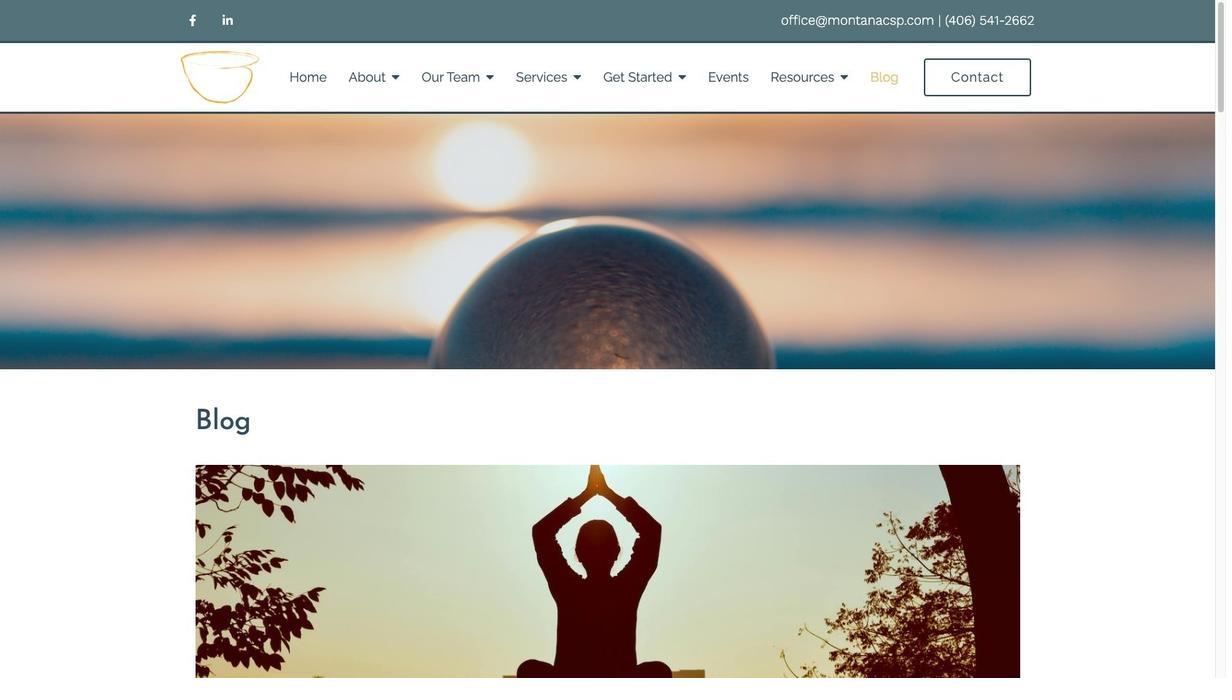 Task type: locate. For each thing, give the bounding box(es) containing it.
linkedin in image
[[222, 15, 232, 26]]

logo image
[[177, 48, 263, 107]]



Task type: describe. For each thing, give the bounding box(es) containing it.
facebook f image
[[189, 15, 196, 26]]



Task type: vqa. For each thing, say whether or not it's contained in the screenshot.
logo on the top
yes



